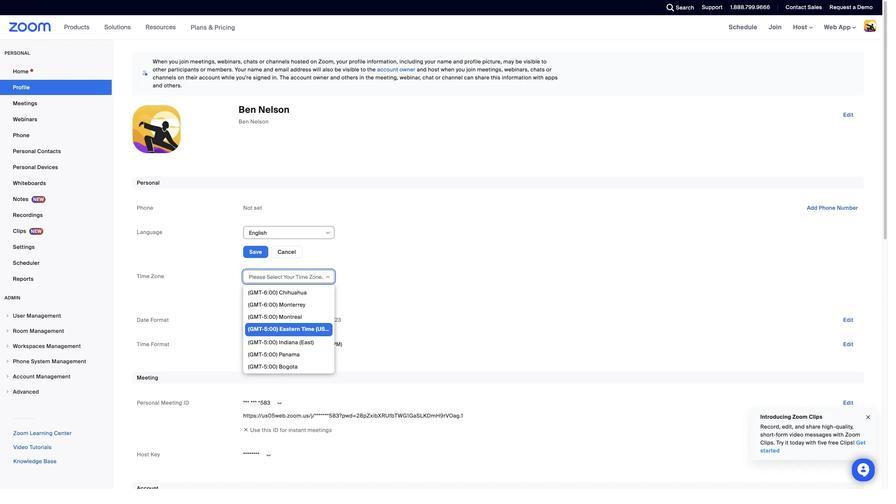 Task type: vqa. For each thing, say whether or not it's contained in the screenshot.
the bottom visible
yes



Task type: locate. For each thing, give the bounding box(es) containing it.
1 vertical spatial meetings,
[[478, 66, 503, 73]]

5:00) for panama
[[264, 351, 278, 358]]

format right date
[[151, 317, 169, 324]]

1 vertical spatial right image
[[5, 375, 10, 379]]

1 vertical spatial cancel button
[[271, 290, 303, 302]]

cancel button down select language text box
[[271, 246, 303, 258]]

can
[[465, 74, 474, 81]]

room management menu item
[[0, 324, 112, 339]]

channels inside the and host when you join meetings, webinars, chats or channels on their account while you're signed in. the account owner and others in the meeting, webinar, chat or channel can share this information with apps and others.
[[153, 74, 177, 81]]

key
[[151, 452, 160, 459]]

bogota
[[279, 364, 298, 370]]

0 horizontal spatial on
[[178, 74, 184, 81]]

0 vertical spatial save
[[250, 249, 262, 255]]

0 horizontal spatial your
[[337, 58, 348, 65]]

right image left room
[[5, 329, 10, 334]]

five
[[819, 440, 828, 447]]

0 horizontal spatial name
[[248, 66, 263, 73]]

use for use this id for instant meetings
[[250, 427, 261, 434]]

indiana
[[279, 339, 298, 346]]

meetings
[[13, 100, 37, 107]]

1 cancel button from the top
[[271, 246, 303, 258]]

home
[[13, 68, 29, 75]]

3 right image from the top
[[5, 359, 10, 364]]

1 horizontal spatial on
[[311, 58, 317, 65]]

5:00) for indiana
[[264, 339, 278, 346]]

3 (gmt- from the top
[[248, 314, 264, 321]]

save up (gmt-6:00) monterrey
[[250, 293, 262, 299]]

(gmt- up (gmt-6:00) monterrey
[[248, 289, 264, 296]]

3 right image from the top
[[5, 390, 10, 394]]

right image inside the workspaces management menu item
[[5, 344, 10, 349]]

5:00) down (gmt-6:00) monterrey
[[264, 314, 278, 321]]

learning
[[30, 430, 53, 437]]

format for time format
[[151, 341, 170, 348]]

management inside the workspaces management menu item
[[46, 343, 81, 350]]

ben
[[239, 104, 256, 116], [239, 118, 249, 125]]

1 vertical spatial time
[[302, 326, 315, 333]]

base
[[44, 458, 57, 465]]

0 vertical spatial this
[[492, 74, 501, 81]]

when
[[441, 66, 455, 73]]

with left apps at right
[[534, 74, 544, 81]]

clips up settings
[[13, 228, 26, 235]]

2 right image from the top
[[5, 375, 10, 379]]

management for account management
[[36, 374, 71, 380]]

profile link
[[0, 80, 112, 95]]

meetings, up members.
[[190, 58, 216, 65]]

user photo image
[[133, 105, 181, 153]]

join
[[770, 23, 783, 31]]

1 vertical spatial visible
[[343, 66, 360, 73]]

webinars, inside when you join meetings, webinars, chats or channels hosted on zoom, your profile information, including your name and profile picture, may be visible to other participants or members. your name and email address will also be visible to the
[[218, 58, 242, 65]]

1 vertical spatial meeting
[[161, 400, 182, 407]]

share right can at the right of page
[[476, 74, 490, 81]]

you inside the and host when you join meetings, webinars, chats or channels on their account while you're signed in. the account owner and others in the meeting, webinar, chat or channel can share this information with apps and others.
[[456, 66, 465, 73]]

cancel down select language text box
[[278, 249, 296, 255]]

0 vertical spatial name
[[438, 58, 452, 65]]

1 your from the left
[[337, 58, 348, 65]]

phone inside menu item
[[13, 358, 30, 365]]

cancel
[[278, 249, 296, 255], [278, 293, 296, 299]]

webinars, up information
[[505, 66, 530, 73]]

meetings link
[[0, 96, 112, 111]]

2 ben from the top
[[239, 118, 249, 125]]

record,
[[761, 424, 782, 431]]

add
[[808, 205, 818, 212]]

2 vertical spatial with
[[807, 440, 817, 447]]

management inside phone system management menu item
[[52, 358, 86, 365]]

0 vertical spatial cancel
[[278, 249, 296, 255]]

time down example: 11/14/2023 at the left of the page
[[302, 326, 315, 333]]

join up can at the right of page
[[467, 66, 476, 73]]

save for language
[[250, 249, 262, 255]]

phone system management menu item
[[0, 355, 112, 369]]

profile up the and host when you join meetings, webinars, chats or channels on their account while you're signed in. the account owner and others in the meeting, webinar, chat or channel can share this information with apps and others.
[[349, 58, 366, 65]]

a
[[854, 4, 857, 11]]

use for use 12-hour time (example: 02:00 pm)
[[243, 341, 254, 348]]

advanced menu item
[[0, 385, 112, 399]]

zoom up video
[[13, 430, 28, 437]]

recordings
[[13, 212, 43, 219]]

the down information,
[[368, 66, 376, 73]]

2 right image from the top
[[5, 329, 10, 334]]

0 horizontal spatial clips
[[13, 228, 26, 235]]

format down date format
[[151, 341, 170, 348]]

be right may
[[516, 58, 523, 65]]

the right in
[[366, 74, 374, 81]]

visible up others
[[343, 66, 360, 73]]

zoom up clips!
[[846, 432, 861, 439]]

profile up can at the right of page
[[465, 58, 481, 65]]

phone system management
[[13, 358, 86, 365]]

show personal meeting id image
[[274, 400, 286, 407]]

5:00) down hour
[[264, 351, 278, 358]]

0 vertical spatial on
[[311, 58, 317, 65]]

channels
[[266, 58, 290, 65], [153, 74, 177, 81]]

1 horizontal spatial host
[[794, 23, 810, 31]]

1 vertical spatial share
[[807, 424, 822, 431]]

phone down webinars on the top left of the page
[[13, 132, 30, 139]]

show options image
[[325, 230, 331, 236]]

4 (gmt- from the top
[[248, 326, 265, 333]]

use this id for instant meetings
[[250, 427, 332, 434]]

right image
[[5, 314, 10, 318], [5, 329, 10, 334], [5, 359, 10, 364]]

chats inside when you join meetings, webinars, chats or channels hosted on zoom, your profile information, including your name and profile picture, may be visible to other participants or members. your name and email address will also be visible to the
[[244, 58, 258, 65]]

5:00) for bogota
[[264, 364, 278, 370]]

phone up the account
[[13, 358, 30, 365]]

5 edit button from the top
[[838, 449, 860, 461]]

1 horizontal spatial with
[[807, 440, 817, 447]]

and up 'video' on the right bottom of page
[[796, 424, 806, 431]]

cancel button down select time zone text box
[[271, 290, 303, 302]]

1 horizontal spatial be
[[516, 58, 523, 65]]

(gmt- down (gmt-5:00) panama
[[248, 364, 264, 370]]

web
[[825, 23, 838, 31]]

to up apps at right
[[542, 58, 547, 65]]

personal for personal
[[137, 180, 160, 186]]

1 save from the top
[[250, 249, 262, 255]]

0 horizontal spatial be
[[335, 66, 342, 73]]

(gmt-5:00) eastern time (us and canada)
[[248, 326, 360, 333]]

and inside the time zone list list box
[[327, 326, 337, 333]]

admin
[[5, 295, 20, 301]]

edit for 4th 'edit' button from the bottom
[[844, 317, 854, 324]]

advanced
[[13, 389, 39, 396]]

name
[[438, 58, 452, 65], [248, 66, 263, 73]]

webinars, up members.
[[218, 58, 242, 65]]

schedule
[[729, 23, 758, 31]]

1 6:00) from the top
[[264, 289, 278, 296]]

account down members.
[[199, 74, 220, 81]]

right image inside account management menu item
[[5, 375, 10, 379]]

4 edit from the top
[[844, 400, 854, 407]]

time
[[276, 341, 287, 348]]

you inside when you join meetings, webinars, chats or channels hosted on zoom, your profile information, including your name and profile picture, may be visible to other participants or members. your name and email address will also be visible to the
[[169, 58, 178, 65]]

right image inside "room management" menu item
[[5, 329, 10, 334]]

webinar,
[[400, 74, 422, 81]]

on up will at the left top
[[311, 58, 317, 65]]

management for room management
[[30, 328, 64, 335]]

to up in
[[361, 66, 366, 73]]

1 vertical spatial webinars,
[[505, 66, 530, 73]]

whiteboards link
[[0, 176, 112, 191]]

2 horizontal spatial account
[[378, 66, 399, 73]]

1 cancel from the top
[[278, 249, 296, 255]]

3 edit from the top
[[844, 341, 854, 348]]

4 edit button from the top
[[838, 397, 860, 409]]

time
[[137, 273, 150, 280], [302, 326, 315, 333], [137, 341, 150, 348]]

1 vertical spatial format
[[151, 341, 170, 348]]

and up in.
[[264, 66, 274, 73]]

0 horizontal spatial visible
[[343, 66, 360, 73]]

when you join meetings, webinars, chats or channels hosted on zoom, your profile information, including your name and profile picture, may be visible to other participants or members. your name and email address will also be visible to the
[[153, 58, 547, 73]]

request a demo
[[831, 4, 874, 11]]

2 vertical spatial right image
[[5, 359, 10, 364]]

(gmt- down 12-
[[248, 351, 264, 358]]

chats inside the and host when you join meetings, webinars, chats or channels on their account while you're signed in. the account owner and others in the meeting, webinar, chat or channel can share this information with apps and others.
[[531, 66, 545, 73]]

5:00) for eastern
[[265, 326, 278, 333]]

0 vertical spatial right image
[[5, 314, 10, 318]]

you up "participants"
[[169, 58, 178, 65]]

eastern
[[280, 326, 300, 333]]

right image
[[5, 344, 10, 349], [5, 375, 10, 379], [5, 390, 10, 394]]

7 (gmt- from the top
[[248, 364, 264, 370]]

right image left the account
[[5, 375, 10, 379]]

5:00) down (gmt-5:00) montreal
[[265, 326, 278, 333]]

0 vertical spatial join
[[180, 58, 189, 65]]

1 vertical spatial the
[[366, 74, 374, 81]]

clips up high-
[[810, 414, 823, 421]]

meeting,
[[376, 74, 399, 81]]

0 vertical spatial id
[[184, 400, 190, 407]]

1 horizontal spatial join
[[467, 66, 476, 73]]

1 horizontal spatial your
[[425, 58, 436, 65]]

***
[[243, 400, 250, 407], [251, 400, 257, 407]]

0 horizontal spatial id
[[184, 400, 190, 407]]

1 horizontal spatial you
[[456, 66, 465, 73]]

your up host at top left
[[425, 58, 436, 65]]

management up advanced "menu item"
[[36, 374, 71, 380]]

0 horizontal spatial meetings,
[[190, 58, 216, 65]]

video tutorials
[[13, 444, 52, 451]]

personal
[[13, 148, 36, 155], [13, 164, 36, 171], [137, 180, 160, 186], [137, 400, 160, 407]]

devices
[[37, 164, 58, 171]]

1 vertical spatial save button
[[243, 290, 268, 302]]

management for user management
[[27, 313, 61, 320]]

owner down will at the left top
[[313, 74, 329, 81]]

share up messages
[[807, 424, 822, 431]]

webinars, inside the and host when you join meetings, webinars, chats or channels on their account while you're signed in. the account owner and others in the meeting, webinar, chat or channel can share this information with apps and others.
[[505, 66, 530, 73]]

0 vertical spatial meeting
[[137, 375, 158, 382]]

management up the workspaces management
[[30, 328, 64, 335]]

time down date
[[137, 341, 150, 348]]

2 save button from the top
[[243, 290, 268, 302]]

edit user photo image
[[151, 126, 163, 133]]

get
[[857, 440, 867, 447]]

visible
[[524, 58, 541, 65], [343, 66, 360, 73]]

edit for third 'edit' button from the top
[[844, 341, 854, 348]]

save down select language text box
[[250, 249, 262, 255]]

name up when
[[438, 58, 452, 65]]

right image inside 'user management' menu item
[[5, 314, 10, 318]]

1 vertical spatial nelson
[[251, 118, 269, 125]]

tutorials
[[30, 444, 52, 451]]

channels up email at top left
[[266, 58, 290, 65]]

6:00) for monterrey
[[264, 302, 278, 308]]

5 (gmt- from the top
[[248, 339, 264, 346]]

1 horizontal spatial visible
[[524, 58, 541, 65]]

chats
[[244, 58, 258, 65], [531, 66, 545, 73]]

your right 'zoom,' in the left of the page
[[337, 58, 348, 65]]

0 horizontal spatial join
[[180, 58, 189, 65]]

on down "participants"
[[178, 74, 184, 81]]

0 vertical spatial ben
[[239, 104, 256, 116]]

panama
[[279, 351, 300, 358]]

2 *** from the left
[[251, 400, 257, 407]]

1 save button from the top
[[243, 246, 268, 258]]

and
[[454, 58, 463, 65], [264, 66, 274, 73], [417, 66, 427, 73], [331, 74, 340, 81], [153, 82, 163, 89], [327, 326, 337, 333], [796, 424, 806, 431]]

1 (gmt- from the top
[[248, 289, 264, 296]]

0 horizontal spatial meeting
[[137, 375, 158, 382]]

meetings, inside the and host when you join meetings, webinars, chats or channels on their account while you're signed in. the account owner and others in the meeting, webinar, chat or channel can share this information with apps and others.
[[478, 66, 503, 73]]

information,
[[367, 58, 399, 65]]

with inside the and host when you join meetings, webinars, chats or channels on their account while you're signed in. the account owner and others in the meeting, webinar, chat or channel can share this information with apps and others.
[[534, 74, 544, 81]]

0 vertical spatial with
[[534, 74, 544, 81]]

right image inside phone system management menu item
[[5, 359, 10, 364]]

(gmt- down (gmt-6:00) monterrey
[[248, 314, 264, 321]]

banner
[[0, 15, 883, 40]]

1 horizontal spatial profile
[[465, 58, 481, 65]]

while
[[222, 74, 235, 81]]

this
[[492, 74, 501, 81], [262, 427, 272, 434]]

1 vertical spatial ben
[[239, 118, 249, 125]]

and down also
[[331, 74, 340, 81]]

reports link
[[0, 272, 112, 287]]

0 horizontal spatial chats
[[244, 58, 258, 65]]

signed
[[253, 74, 271, 81]]

0 vertical spatial 6:00)
[[264, 289, 278, 296]]

1 vertical spatial use
[[250, 427, 261, 434]]

2 save from the top
[[250, 293, 262, 299]]

0 horizontal spatial with
[[534, 74, 544, 81]]

host inside meetings navigation
[[794, 23, 810, 31]]

1 horizontal spatial id
[[273, 427, 279, 434]]

2 (gmt- from the top
[[248, 302, 264, 308]]

0 vertical spatial format
[[151, 317, 169, 324]]

account up meeting, on the left top of page
[[378, 66, 399, 73]]

host
[[428, 66, 440, 73]]

1 horizontal spatial webinars,
[[505, 66, 530, 73]]

1 vertical spatial id
[[273, 427, 279, 434]]

management inside "room management" menu item
[[30, 328, 64, 335]]

save
[[250, 249, 262, 255], [250, 293, 262, 299]]

1 horizontal spatial meetings,
[[478, 66, 503, 73]]

host for host
[[794, 23, 810, 31]]

web app
[[825, 23, 852, 31]]

2 6:00) from the top
[[264, 302, 278, 308]]

0 vertical spatial host
[[794, 23, 810, 31]]

1 edit from the top
[[844, 111, 854, 118]]

support link
[[697, 0, 725, 15], [703, 4, 723, 11]]

example: 11/14/2023
[[287, 317, 342, 324]]

6:00) up (gmt-5:00) montreal
[[264, 302, 278, 308]]

use 12-hour time (example: 02:00 pm)
[[243, 341, 343, 348]]

chats up your
[[244, 58, 258, 65]]

0 horizontal spatial to
[[361, 66, 366, 73]]

contact sales link
[[781, 0, 825, 15], [786, 4, 823, 11]]

chat
[[423, 74, 434, 81]]

zoom up edit,
[[793, 414, 808, 421]]

1 vertical spatial cancel
[[278, 293, 296, 299]]

name up signed
[[248, 66, 263, 73]]

1 vertical spatial this
[[262, 427, 272, 434]]

(gmt- for (gmt-5:00) eastern time (us and canada)
[[248, 326, 265, 333]]

join up "participants"
[[180, 58, 189, 65]]

0 vertical spatial use
[[243, 341, 254, 348]]

0 vertical spatial the
[[368, 66, 376, 73]]

schedule link
[[724, 15, 764, 40]]

0 vertical spatial owner
[[400, 66, 416, 73]]

phone link
[[0, 128, 112, 143]]

edit,
[[783, 424, 794, 431]]

resources button
[[146, 15, 179, 40]]

right image left workspaces
[[5, 344, 10, 349]]

account down "address"
[[291, 74, 312, 81]]

0 vertical spatial clips
[[13, 228, 26, 235]]

you up channel
[[456, 66, 465, 73]]

0 vertical spatial cancel button
[[271, 246, 303, 258]]

1 horizontal spatial chats
[[531, 66, 545, 73]]

0 horizontal spatial profile
[[349, 58, 366, 65]]

0 vertical spatial right image
[[5, 344, 10, 349]]

6 (gmt- from the top
[[248, 351, 264, 358]]

2 vertical spatial time
[[137, 341, 150, 348]]

phone inside button
[[820, 205, 836, 212]]

1 vertical spatial host
[[137, 452, 149, 459]]

this down picture,
[[492, 74, 501, 81]]

profile picture image
[[865, 20, 877, 32]]

save button up mm/dd/yyyy
[[243, 290, 268, 302]]

with down messages
[[807, 440, 817, 447]]

save button down select language text box
[[243, 246, 268, 258]]

5:00) down (gmt-5:00) panama
[[264, 364, 278, 370]]

products button
[[64, 15, 93, 40]]

management inside 'user management' menu item
[[27, 313, 61, 320]]

2 horizontal spatial with
[[834, 432, 845, 439]]

0 horizontal spatial host
[[137, 452, 149, 459]]

1 vertical spatial chats
[[531, 66, 545, 73]]

with up free
[[834, 432, 845, 439]]

2 cancel from the top
[[278, 293, 296, 299]]

1 vertical spatial save
[[250, 293, 262, 299]]

personal devices
[[13, 164, 58, 171]]

right image for user management
[[5, 314, 10, 318]]

use up '********'
[[250, 427, 261, 434]]

1 horizontal spatial zoom
[[793, 414, 808, 421]]

********
[[243, 452, 260, 459]]

owner up webinar,
[[400, 66, 416, 73]]

1 horizontal spatial name
[[438, 58, 452, 65]]

1 right image from the top
[[5, 344, 10, 349]]

(gmt-5:00) indiana (east)
[[248, 339, 314, 346]]

(gmt- for (gmt-5:00) panama
[[248, 351, 264, 358]]

clips!
[[841, 440, 856, 447]]

edit for 5th 'edit' button from the bottom
[[844, 111, 854, 118]]

1 ben from the top
[[239, 104, 256, 116]]

channels down other
[[153, 74, 177, 81]]

management for workspaces management
[[46, 343, 81, 350]]

visible up information
[[524, 58, 541, 65]]

(gmt- up (gmt-5:00) panama
[[248, 339, 264, 346]]

1 horizontal spatial share
[[807, 424, 822, 431]]

1 horizontal spatial channels
[[266, 58, 290, 65]]

user
[[13, 313, 25, 320]]

be right also
[[335, 66, 342, 73]]

1 vertical spatial right image
[[5, 329, 10, 334]]

5:00) right 12-
[[264, 339, 278, 346]]

0 vertical spatial share
[[476, 74, 490, 81]]

solutions button
[[104, 15, 134, 40]]

(gmt- up mm/dd/yyyy
[[248, 302, 264, 308]]

right image inside advanced "menu item"
[[5, 390, 10, 394]]

management down the workspaces management menu item
[[52, 358, 86, 365]]

time left zone
[[137, 273, 150, 280]]

account management menu item
[[0, 370, 112, 384]]

1 vertical spatial owner
[[313, 74, 329, 81]]

2 horizontal spatial zoom
[[846, 432, 861, 439]]

1 vertical spatial 6:00)
[[264, 302, 278, 308]]

1.888.799.9666
[[731, 4, 771, 11]]

phone right add
[[820, 205, 836, 212]]

sales
[[809, 4, 823, 11]]

date
[[137, 317, 149, 324]]

management up phone system management menu item
[[46, 343, 81, 350]]

host down the contact sales
[[794, 23, 810, 31]]

0 vertical spatial chats
[[244, 58, 258, 65]]

cancel up monterrey
[[278, 293, 296, 299]]

use left 12-
[[243, 341, 254, 348]]

right image left user
[[5, 314, 10, 318]]

webinars
[[13, 116, 37, 123]]

cancel for time zone
[[278, 293, 296, 299]]

1 right image from the top
[[5, 314, 10, 318]]

0 vertical spatial visible
[[524, 58, 541, 65]]

settings
[[13, 244, 35, 251]]

Select Time Zone text field
[[248, 272, 325, 283]]

1 vertical spatial you
[[456, 66, 465, 73]]

and down 11/14/2023
[[327, 326, 337, 333]]

account
[[378, 66, 399, 73], [199, 74, 220, 81], [291, 74, 312, 81]]

add phone number
[[808, 205, 859, 212]]

2 cancel button from the top
[[271, 290, 303, 302]]

save button
[[243, 246, 268, 258], [243, 290, 268, 302]]

search
[[677, 4, 695, 11]]

meetings, down picture,
[[478, 66, 503, 73]]

their
[[186, 74, 198, 81]]

right image left system
[[5, 359, 10, 364]]

management up room management
[[27, 313, 61, 320]]

chats up information
[[531, 66, 545, 73]]

6:00) up (gmt-6:00) monterrey
[[264, 289, 278, 296]]

0 horizontal spatial webinars,
[[218, 58, 242, 65]]

share inside the and host when you join meetings, webinars, chats or channels on their account while you're signed in. the account owner and others in the meeting, webinar, chat or channel can share this information with apps and others.
[[476, 74, 490, 81]]

1 *** from the left
[[243, 400, 250, 407]]

webinars,
[[218, 58, 242, 65], [505, 66, 530, 73]]

join inside when you join meetings, webinars, chats or channels hosted on zoom, your profile information, including your name and profile picture, may be visible to other participants or members. your name and email address will also be visible to the
[[180, 58, 189, 65]]

right image left advanced
[[5, 390, 10, 394]]

time inside list box
[[302, 326, 315, 333]]

1 vertical spatial join
[[467, 66, 476, 73]]

share
[[476, 74, 490, 81], [807, 424, 822, 431]]

phone inside personal menu menu
[[13, 132, 30, 139]]

to
[[542, 58, 547, 65], [361, 66, 366, 73]]

5 edit from the top
[[844, 452, 854, 459]]

0 vertical spatial be
[[516, 58, 523, 65]]

0 vertical spatial you
[[169, 58, 178, 65]]

2 edit from the top
[[844, 317, 854, 324]]

format for date format
[[151, 317, 169, 324]]

host button
[[794, 23, 813, 31]]

cancel button for time zone
[[271, 290, 303, 302]]

host left key
[[137, 452, 149, 459]]

management inside account management menu item
[[36, 374, 71, 380]]

1 horizontal spatial meeting
[[161, 400, 182, 407]]

0 vertical spatial meetings,
[[190, 58, 216, 65]]



Task type: describe. For each thing, give the bounding box(es) containing it.
hosted
[[291, 58, 309, 65]]

or up apps at right
[[547, 66, 552, 73]]

knowledge base link
[[13, 458, 57, 465]]

share inside record, edit, and share high-quality, short-form video messages with zoom clips. try it today with five free clips!
[[807, 424, 822, 431]]

contact
[[786, 4, 807, 11]]

close image
[[866, 413, 872, 422]]

notes link
[[0, 192, 112, 207]]

plans
[[191, 23, 207, 31]]

try
[[777, 440, 785, 447]]

*** *** *583
[[243, 400, 271, 407]]

and left the others.
[[153, 82, 163, 89]]

or left members.
[[201, 66, 206, 73]]

user management menu item
[[0, 309, 112, 323]]

zoom logo image
[[9, 22, 51, 32]]

3 edit button from the top
[[838, 339, 860, 351]]

6:00) for chihuahua
[[264, 289, 278, 296]]

time zone list list box
[[245, 14, 360, 490]]

in.
[[272, 74, 279, 81]]

right image for room management
[[5, 329, 10, 334]]

personal menu menu
[[0, 64, 112, 288]]

meetings navigation
[[724, 15, 883, 40]]

product information navigation
[[58, 15, 241, 40]]

1 edit button from the top
[[838, 109, 860, 121]]

1 vertical spatial to
[[361, 66, 366, 73]]

(us
[[316, 326, 325, 333]]

products
[[64, 23, 90, 31]]

host for host key
[[137, 452, 149, 459]]

2 edit button from the top
[[838, 314, 860, 326]]

personal contacts
[[13, 148, 61, 155]]

(gmt- for (gmt-6:00) chihuahua
[[248, 289, 264, 296]]

introducing zoom clips
[[761, 414, 823, 421]]

2 your from the left
[[425, 58, 436, 65]]

1 vertical spatial with
[[834, 432, 845, 439]]

0 vertical spatial nelson
[[259, 104, 290, 116]]

Select Language text field
[[248, 228, 325, 239]]

admin menu menu
[[0, 309, 112, 400]]

apps
[[546, 74, 558, 81]]

form
[[777, 432, 789, 439]]

edit for 1st 'edit' button from the bottom of the page
[[844, 452, 854, 459]]

hide options image
[[325, 274, 331, 280]]

and host when you join meetings, webinars, chats or channels on their account while you're signed in. the account owner and others in the meeting, webinar, chat or channel can share this information with apps and others.
[[153, 66, 558, 89]]

1 vertical spatial be
[[335, 66, 342, 73]]

video
[[790, 432, 804, 439]]

introducing
[[761, 414, 792, 421]]

system
[[31, 358, 50, 365]]

search button
[[661, 0, 697, 15]]

right image for account
[[5, 375, 10, 379]]

today
[[791, 440, 805, 447]]

1 profile from the left
[[349, 58, 366, 65]]

in
[[360, 74, 365, 81]]

your
[[235, 66, 247, 73]]

home link
[[0, 64, 112, 79]]

clips inside 'link'
[[13, 228, 26, 235]]

0 horizontal spatial account
[[199, 74, 220, 81]]

zoom learning center link
[[13, 430, 72, 437]]

reports
[[13, 276, 34, 283]]

number
[[838, 205, 859, 212]]

id for meeting
[[184, 400, 190, 407]]

11/14/2023
[[314, 317, 342, 324]]

knowledge base
[[13, 458, 57, 465]]

may
[[504, 58, 515, 65]]

id for this
[[273, 427, 279, 434]]

time for time format
[[137, 341, 150, 348]]

join inside the and host when you join meetings, webinars, chats or channels on their account while you're signed in. the account owner and others in the meeting, webinar, chat or channel can share this information with apps and others.
[[467, 66, 476, 73]]

(gmt- for (gmt-6:00) monterrey
[[248, 302, 264, 308]]

https://us05web.zoom.us/j/*******583?pwd=28pzxibxrufbtwg1gaslkdmh9rvoag.1
[[243, 413, 464, 420]]

picture,
[[483, 58, 503, 65]]

2 profile from the left
[[465, 58, 481, 65]]

the inside when you join meetings, webinars, chats or channels hosted on zoom, your profile information, including your name and profile picture, may be visible to other participants or members. your name and email address will also be visible to the
[[368, 66, 376, 73]]

other
[[153, 66, 167, 73]]

get started
[[761, 440, 867, 455]]

save button for time zone
[[243, 290, 268, 302]]

for
[[280, 427, 287, 434]]

personal contacts link
[[0, 144, 112, 159]]

*583
[[259, 400, 271, 407]]

add phone number button
[[802, 202, 865, 214]]

scheduler
[[13, 260, 40, 267]]

edit for second 'edit' button from the bottom of the page
[[844, 400, 854, 407]]

5:00) for montreal
[[264, 314, 278, 321]]

channel
[[443, 74, 463, 81]]

meetings
[[308, 427, 332, 434]]

save for time zone
[[250, 293, 262, 299]]

cancel button for language
[[271, 246, 303, 258]]

join link
[[764, 15, 788, 40]]

(gmt-6:00) monterrey
[[248, 302, 306, 308]]

save button for language
[[243, 246, 268, 258]]

settings link
[[0, 240, 112, 255]]

started
[[761, 448, 781, 455]]

time zone
[[137, 273, 164, 280]]

workspaces management menu item
[[0, 339, 112, 354]]

(gmt- for (gmt-5:00) indiana (east)
[[248, 339, 264, 346]]

contacts
[[37, 148, 61, 155]]

0 horizontal spatial this
[[262, 427, 272, 434]]

this inside the and host when you join meetings, webinars, chats or channels on their account while you're signed in. the account owner and others in the meeting, webinar, chat or channel can share this information with apps and others.
[[492, 74, 501, 81]]

montreal
[[279, 314, 302, 321]]

banner containing products
[[0, 15, 883, 40]]

right image for workspaces
[[5, 344, 10, 349]]

and inside record, edit, and share high-quality, short-form video messages with zoom clips. try it today with five free clips!
[[796, 424, 806, 431]]

canada)
[[338, 326, 360, 333]]

time format
[[137, 341, 170, 348]]

notes
[[13, 196, 29, 203]]

1 horizontal spatial account
[[291, 74, 312, 81]]

zoom inside record, edit, and share high-quality, short-form video messages with zoom clips. try it today with five free clips!
[[846, 432, 861, 439]]

time for time zone
[[137, 273, 150, 280]]

meetings, inside when you join meetings, webinars, chats or channels hosted on zoom, your profile information, including your name and profile picture, may be visible to other participants or members. your name and email address will also be visible to the
[[190, 58, 216, 65]]

account management
[[13, 374, 71, 380]]

1 vertical spatial clips
[[810, 414, 823, 421]]

hour
[[263, 341, 274, 348]]

and up chat
[[417, 66, 427, 73]]

personal for personal devices
[[13, 164, 36, 171]]

personal for personal contacts
[[13, 148, 36, 155]]

solutions
[[104, 23, 131, 31]]

room management
[[13, 328, 64, 335]]

address
[[291, 66, 312, 73]]

video tutorials link
[[13, 444, 52, 451]]

app
[[840, 23, 852, 31]]

on inside when you join meetings, webinars, chats or channels hosted on zoom, your profile information, including your name and profile picture, may be visible to other participants or members. your name and email address will also be visible to the
[[311, 58, 317, 65]]

language
[[137, 229, 163, 236]]

workspaces management
[[13, 343, 81, 350]]

owner inside the and host when you join meetings, webinars, chats or channels on their account while you're signed in. the account owner and others in the meeting, webinar, chat or channel can share this information with apps and others.
[[313, 74, 329, 81]]

host key
[[137, 452, 160, 459]]

not
[[243, 205, 253, 212]]

cancel for language
[[278, 249, 296, 255]]

(gmt- for (gmt-5:00) bogota
[[248, 364, 264, 370]]

request
[[831, 4, 852, 11]]

monterrey
[[279, 302, 306, 308]]

show host key image
[[263, 452, 275, 459]]

zoom,
[[319, 58, 335, 65]]

the inside the and host when you join meetings, webinars, chats or channels on their account while you're signed in. the account owner and others in the meeting, webinar, chat or channel can share this information with apps and others.
[[366, 74, 374, 81]]

personal for personal meeting id
[[137, 400, 160, 407]]

1 horizontal spatial owner
[[400, 66, 416, 73]]

on inside the and host when you join meetings, webinars, chats or channels on their account while you're signed in. the account owner and others in the meeting, webinar, chat or channel can share this information with apps and others.
[[178, 74, 184, 81]]

1 vertical spatial name
[[248, 66, 263, 73]]

or up signed
[[260, 58, 265, 65]]

also
[[323, 66, 334, 73]]

or down host at top left
[[436, 74, 441, 81]]

and up when
[[454, 58, 463, 65]]

(gmt-6:00) chihuahua
[[248, 289, 307, 296]]

phone up language
[[137, 205, 154, 212]]

user management
[[13, 313, 61, 320]]

pm)
[[333, 341, 343, 348]]

support
[[703, 4, 723, 11]]

channels inside when you join meetings, webinars, chats or channels hosted on zoom, your profile information, including your name and profile picture, may be visible to other participants or members. your name and email address will also be visible to the
[[266, 58, 290, 65]]

when
[[153, 58, 168, 65]]

right image for phone system management
[[5, 359, 10, 364]]

zoom learning center
[[13, 430, 72, 437]]

1 horizontal spatial to
[[542, 58, 547, 65]]

participants
[[168, 66, 199, 73]]

example:
[[288, 317, 312, 324]]

video
[[13, 444, 28, 451]]

free
[[829, 440, 840, 447]]

(gmt- for (gmt-5:00) montreal
[[248, 314, 264, 321]]

0 horizontal spatial zoom
[[13, 430, 28, 437]]

demo
[[858, 4, 874, 11]]



